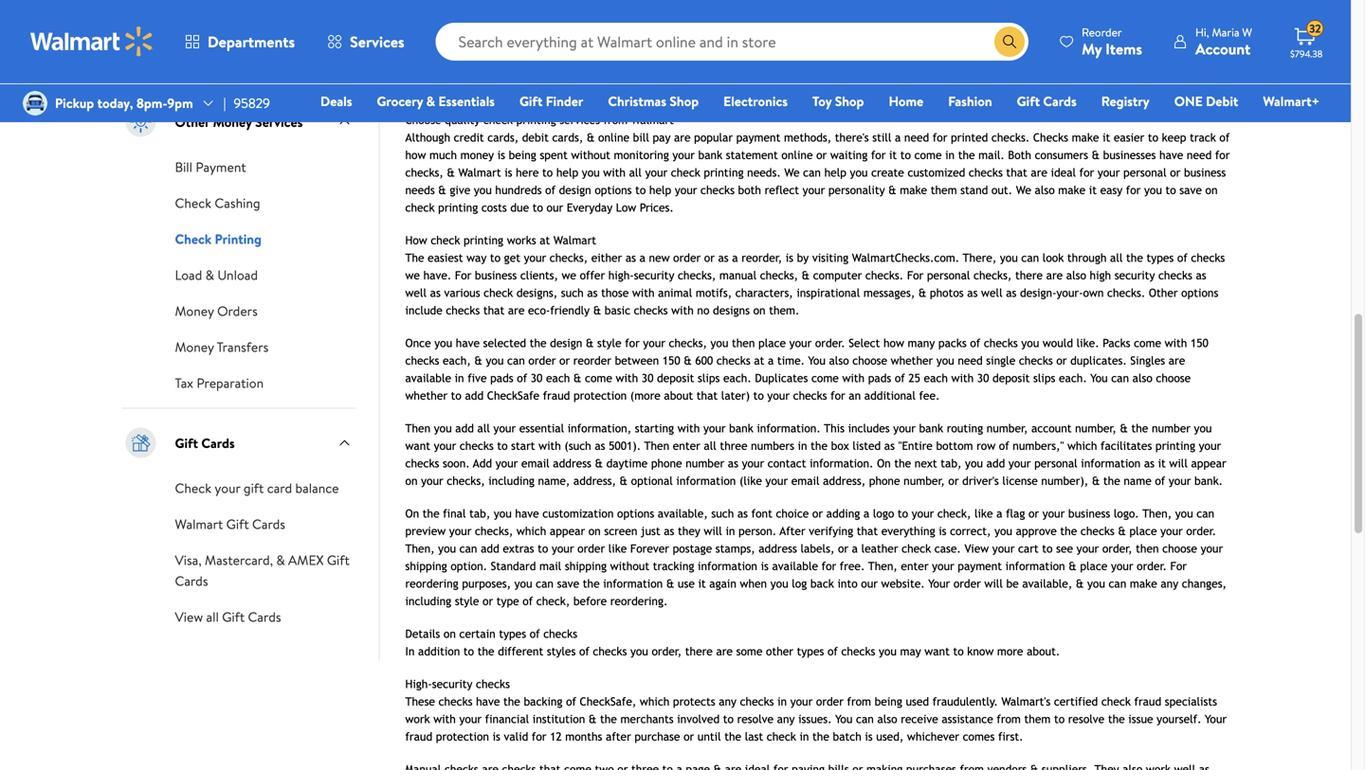 Task type: describe. For each thing, give the bounding box(es) containing it.
other money services image
[[122, 103, 160, 141]]

bill payment link
[[175, 156, 246, 177]]

balance
[[295, 479, 339, 498]]

covers
[[1155, 47, 1198, 68]]

gift inside 'link'
[[222, 608, 245, 627]]

visa, mastercard, & amex gift cards link
[[175, 550, 350, 591]]

bill
[[175, 158, 192, 176]]

9pm
[[167, 94, 193, 112]]

toy
[[813, 92, 832, 110]]

all
[[206, 608, 219, 627]]

amex
[[288, 551, 324, 570]]

walmart+ link
[[1255, 91, 1328, 111]]

money for transfers
[[175, 338, 214, 357]]

checks for personal checks
[[505, 47, 550, 68]]

one
[[1174, 92, 1203, 110]]

check your gift card balance
[[175, 479, 339, 498]]

tax
[[175, 374, 193, 393]]

my
[[1082, 38, 1102, 59]]

32
[[1309, 21, 1321, 37]]

maria
[[1212, 24, 1240, 40]]

account
[[1196, 38, 1251, 59]]

cards inside 'link'
[[248, 608, 281, 627]]

gift
[[244, 479, 264, 498]]

one debit link
[[1166, 91, 1247, 111]]

departments button
[[169, 19, 311, 64]]

fashion link
[[940, 91, 1001, 111]]

walmart
[[175, 515, 223, 534]]

checkbook
[[1077, 47, 1152, 68]]

debit for one
[[1206, 92, 1239, 110]]

business checks link
[[616, 0, 806, 69]]

checkbook covers
[[1077, 47, 1198, 68]]

grocery & essentials
[[377, 92, 495, 110]]

visa, mastercard, & amex gift cards
[[175, 551, 350, 591]]

reloadable debit cards
[[175, 53, 310, 71]]

finder
[[546, 92, 583, 110]]

load & unload link
[[175, 264, 258, 285]]

home link
[[880, 91, 932, 111]]

home
[[889, 92, 924, 110]]

business checks
[[659, 47, 763, 68]]

green dot
[[175, 17, 236, 35]]

mastercard,
[[205, 551, 273, 570]]

reloadable debit cards link
[[175, 51, 310, 72]]

toy shop
[[813, 92, 864, 110]]

gift right gift cards image
[[175, 434, 198, 453]]

gift up mastercard,
[[226, 515, 249, 534]]

christmas
[[608, 92, 667, 110]]

toy shop link
[[804, 91, 873, 111]]

w
[[1242, 24, 1252, 40]]

cards down departments
[[276, 53, 310, 71]]

hi,
[[1196, 24, 1209, 40]]

walmart gift cards link
[[175, 514, 285, 534]]

reloadable
[[175, 53, 238, 71]]

cards left registry link
[[1043, 92, 1077, 110]]

tax preparation
[[175, 374, 264, 393]]

unload
[[217, 266, 258, 285]]

christmas shop
[[608, 92, 699, 110]]

services button
[[311, 19, 421, 64]]

0 horizontal spatial gift cards
[[175, 434, 235, 453]]

other
[[175, 113, 210, 131]]

visa,
[[175, 551, 202, 570]]

address labels
[[878, 47, 971, 68]]

orders
[[217, 302, 258, 321]]

preparation
[[197, 374, 264, 393]]

view all gift cards
[[175, 608, 281, 627]]

walmart gift cards
[[175, 515, 285, 534]]

business
[[659, 47, 715, 68]]

debit for reloadable
[[241, 53, 273, 71]]

1 vertical spatial services
[[255, 113, 303, 131]]

payment
[[196, 158, 246, 176]]

money orders link
[[175, 300, 258, 321]]

0 vertical spatial money
[[213, 113, 252, 131]]

personal checks
[[445, 47, 550, 68]]

Walmart Site-Wide search field
[[436, 23, 1029, 61]]

cashing
[[215, 194, 260, 213]]

services inside dropdown button
[[350, 31, 404, 52]]

& for unload
[[205, 266, 214, 285]]

95829
[[234, 94, 270, 112]]

walmart image
[[30, 27, 154, 57]]

christmas shop link
[[600, 91, 707, 111]]

checkbook covers link
[[1042, 0, 1233, 69]]

check your gift card balance link
[[175, 478, 339, 498]]

pickup today, 8pm-9pm
[[55, 94, 193, 112]]

cards inside visa, mastercard, & amex gift cards
[[175, 572, 208, 591]]

shop for christmas shop
[[670, 92, 699, 110]]

gift cards link
[[1008, 91, 1085, 111]]



Task type: vqa. For each thing, say whether or not it's contained in the screenshot.
Green Dot LINK
yes



Task type: locate. For each thing, give the bounding box(es) containing it.
1 horizontal spatial checks
[[718, 47, 763, 68]]

load & unload
[[175, 266, 258, 285]]

services up 'grocery'
[[350, 31, 404, 52]]

2 check from the top
[[175, 230, 212, 249]]

gift finder link
[[511, 91, 592, 111]]

& left amex
[[276, 551, 285, 570]]

1 checks from the left
[[505, 47, 550, 68]]

walmart+
[[1263, 92, 1320, 110]]

1 vertical spatial &
[[205, 266, 214, 285]]

1 shop from the left
[[670, 92, 699, 110]]

2 checks from the left
[[718, 47, 763, 68]]

tax preparation link
[[175, 372, 264, 393]]

reorder my items
[[1082, 24, 1142, 59]]

address labels link
[[829, 0, 1020, 69]]

0 horizontal spatial &
[[205, 266, 214, 285]]

1 check from the top
[[175, 194, 211, 213]]

debit down departments
[[241, 53, 273, 71]]

card
[[267, 479, 292, 498]]

gift left finder at the top of page
[[520, 92, 543, 110]]

3 check from the top
[[175, 479, 211, 498]]

1 vertical spatial money
[[175, 302, 214, 321]]

cards down visa, mastercard, & amex gift cards
[[248, 608, 281, 627]]

2 vertical spatial check
[[175, 479, 211, 498]]

labels
[[934, 47, 971, 68]]

1 horizontal spatial &
[[276, 551, 285, 570]]

deals
[[321, 92, 352, 110]]

checks up gift finder link
[[505, 47, 550, 68]]

hi, maria w account
[[1196, 24, 1252, 59]]

 image
[[23, 91, 47, 116]]

view all gift cards link
[[175, 606, 281, 627]]

1 horizontal spatial debit
[[1206, 92, 1239, 110]]

fashion
[[948, 92, 992, 110]]

& inside visa, mastercard, & amex gift cards
[[276, 551, 285, 570]]

dot
[[214, 17, 236, 35]]

money down |
[[213, 113, 252, 131]]

gift right all
[[222, 608, 245, 627]]

check cashing
[[175, 194, 260, 213]]

electronics
[[724, 92, 788, 110]]

services down 95829
[[255, 113, 303, 131]]

& right load
[[205, 266, 214, 285]]

money orders
[[175, 302, 258, 321]]

2 shop from the left
[[835, 92, 864, 110]]

money transfers link
[[175, 336, 269, 357]]

check down bill
[[175, 194, 211, 213]]

one debit
[[1174, 92, 1239, 110]]

0 horizontal spatial checks
[[505, 47, 550, 68]]

& for essentials
[[426, 92, 435, 110]]

shop down business
[[670, 92, 699, 110]]

gift inside visa, mastercard, & amex gift cards
[[327, 551, 350, 570]]

other money services
[[175, 113, 303, 131]]

registry link
[[1093, 91, 1158, 111]]

shop for toy shop
[[835, 92, 864, 110]]

0 horizontal spatial shop
[[670, 92, 699, 110]]

check inside "link"
[[175, 479, 211, 498]]

8pm-
[[136, 94, 167, 112]]

0 vertical spatial check
[[175, 194, 211, 213]]

|
[[223, 94, 226, 112]]

money transfers
[[175, 338, 269, 357]]

registry
[[1101, 92, 1150, 110]]

1 horizontal spatial gift cards
[[1017, 92, 1077, 110]]

pickup
[[55, 94, 94, 112]]

transfers
[[217, 338, 269, 357]]

check cashing link
[[175, 192, 260, 213]]

gift cards down search icon in the top of the page
[[1017, 92, 1077, 110]]

check left your
[[175, 479, 211, 498]]

cards up your
[[201, 434, 235, 453]]

0 vertical spatial gift cards
[[1017, 92, 1077, 110]]

1 vertical spatial gift cards
[[175, 434, 235, 453]]

cards down card
[[252, 515, 285, 534]]

debit right one
[[1206, 92, 1239, 110]]

money for orders
[[175, 302, 214, 321]]

check
[[175, 194, 211, 213], [175, 230, 212, 249], [175, 479, 211, 498]]

electronics link
[[715, 91, 796, 111]]

personal checks link
[[402, 0, 593, 69]]

printing
[[215, 230, 262, 249]]

1 vertical spatial debit
[[1206, 92, 1239, 110]]

list containing personal checks
[[391, 0, 1244, 69]]

address
[[878, 47, 930, 68]]

0 vertical spatial &
[[426, 92, 435, 110]]

bill payment
[[175, 158, 246, 176]]

grocery
[[377, 92, 423, 110]]

0 vertical spatial debit
[[241, 53, 273, 71]]

reorder
[[1082, 24, 1122, 40]]

gift right fashion link
[[1017, 92, 1040, 110]]

0 horizontal spatial services
[[255, 113, 303, 131]]

check for check your gift card balance
[[175, 479, 211, 498]]

0 vertical spatial services
[[350, 31, 404, 52]]

checks up "electronics" link
[[718, 47, 763, 68]]

departments
[[208, 31, 295, 52]]

| 95829
[[223, 94, 270, 112]]

cards
[[276, 53, 310, 71], [1043, 92, 1077, 110], [201, 434, 235, 453], [252, 515, 285, 534], [175, 572, 208, 591], [248, 608, 281, 627]]

your
[[215, 479, 240, 498]]

check up load
[[175, 230, 212, 249]]

Search search field
[[436, 23, 1029, 61]]

gift
[[520, 92, 543, 110], [1017, 92, 1040, 110], [175, 434, 198, 453], [226, 515, 249, 534], [327, 551, 350, 570], [222, 608, 245, 627]]

& right 'grocery'
[[426, 92, 435, 110]]

gift cards inside "gift cards" link
[[1017, 92, 1077, 110]]

gift finder
[[520, 92, 583, 110]]

shop right toy
[[835, 92, 864, 110]]

check for check printing
[[175, 230, 212, 249]]

checks
[[505, 47, 550, 68], [718, 47, 763, 68]]

gift cards image
[[122, 424, 160, 462]]

money up tax at the left
[[175, 338, 214, 357]]

check for check cashing
[[175, 194, 211, 213]]

today,
[[97, 94, 133, 112]]

1 horizontal spatial services
[[350, 31, 404, 52]]

checks for business checks
[[718, 47, 763, 68]]

items
[[1106, 38, 1142, 59]]

essentials
[[438, 92, 495, 110]]

grocery & essentials link
[[368, 91, 503, 111]]

$794.38
[[1290, 47, 1323, 60]]

cards down 'visa,'
[[175, 572, 208, 591]]

list
[[391, 0, 1244, 69]]

2 vertical spatial money
[[175, 338, 214, 357]]

search icon image
[[1002, 34, 1017, 49]]

money down load
[[175, 302, 214, 321]]

0 horizontal spatial debit
[[241, 53, 273, 71]]

1 vertical spatial check
[[175, 230, 212, 249]]

deals link
[[312, 91, 361, 111]]

2 horizontal spatial &
[[426, 92, 435, 110]]

view
[[175, 608, 203, 627]]

gift right amex
[[327, 551, 350, 570]]

& inside 'link'
[[205, 266, 214, 285]]

1 horizontal spatial shop
[[835, 92, 864, 110]]

load
[[175, 266, 202, 285]]

gift cards up your
[[175, 434, 235, 453]]

&
[[426, 92, 435, 110], [205, 266, 214, 285], [276, 551, 285, 570]]

green dot link
[[175, 15, 236, 36]]

debit
[[241, 53, 273, 71], [1206, 92, 1239, 110]]

2 vertical spatial &
[[276, 551, 285, 570]]



